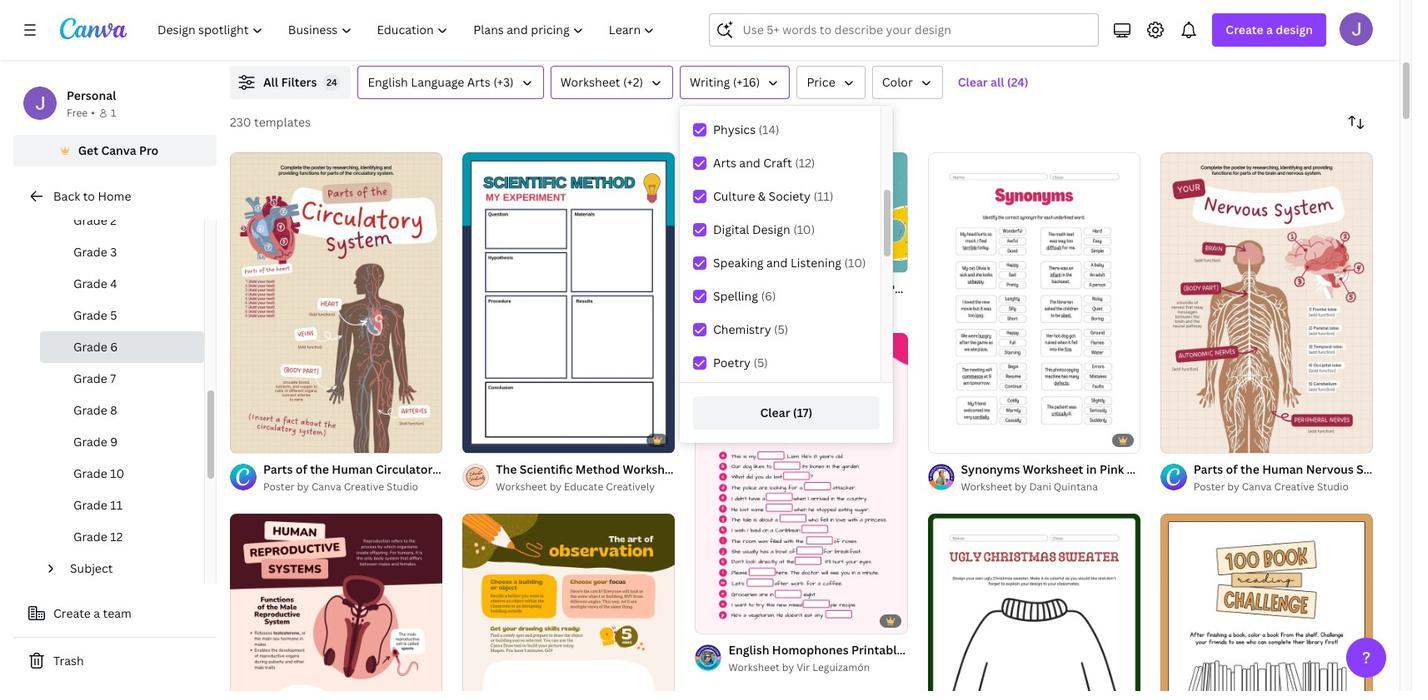 Task type: vqa. For each thing, say whether or not it's contained in the screenshot.


Task type: describe. For each thing, give the bounding box(es) containing it.
homophones
[[772, 642, 849, 658]]

lesson by ljr edu resources link
[[872, 29, 1123, 46]]

english for english language arts (+3)
[[368, 74, 408, 90]]

creatively
[[606, 480, 655, 494]]

create for create a team
[[53, 606, 91, 622]]

chemistry
[[713, 322, 771, 337]]

english homophones printable worksheet link
[[728, 641, 967, 659]]

1 of 2 for parts of the human circulatory system science poster in light brown rose pink flat graphic style image
[[242, 433, 265, 446]]

educate
[[564, 480, 603, 494]]

by inside 'worksheet by educate creatively' link
[[550, 480, 562, 494]]

worksheet (+2) button
[[550, 66, 673, 99]]

grade 11
[[73, 497, 123, 513]]

poster by canva creative studio link for parts of the human nervous system science poster in pastel pink rose pink flat graphic style image
[[1194, 479, 1373, 496]]

grade 2 link
[[40, 205, 204, 237]]

create a design
[[1226, 22, 1313, 37]]

bacteria
[[872, 12, 920, 27]]

poetry (5)
[[713, 355, 768, 371]]

grade 4 link
[[40, 268, 204, 300]]

grade 9
[[73, 434, 118, 450]]

10
[[110, 466, 124, 482]]

by inside bacteria and viruses lesson by ljr edu resources
[[908, 30, 920, 44]]

grade for grade 9
[[73, 434, 107, 450]]

writing (+16)
[[690, 74, 760, 90]]

100, 75, 50 and 25 book reading challenge english education worksheet in brown and cream fun sketch style image
[[1160, 514, 1373, 691]]

grade for grade 3
[[73, 244, 107, 260]]

clear for clear all (24)
[[958, 74, 988, 90]]

1 of 2 for parts of the human nervous system science poster in pastel pink rose pink flat graphic style image
[[1172, 433, 1196, 446]]

poster by canva creative studio link for parts of the human circulatory system science poster in light brown rose pink flat graphic style image
[[263, 479, 443, 496]]

jacob simon image
[[1340, 12, 1373, 46]]

(14)
[[759, 122, 779, 137]]

1 for parts of the human circulatory system science poster in light brown rose pink flat graphic style image
[[242, 433, 246, 446]]

grade 5
[[73, 307, 117, 323]]

price button
[[797, 66, 865, 99]]

symbiotic relationships lesson by canva creative studio
[[568, 12, 725, 44]]

lesson for bacteria
[[872, 30, 906, 44]]

society
[[769, 188, 811, 204]]

2 for parts of the human nervous system science poster in pastel pink rose pink flat graphic style image
[[1191, 433, 1196, 446]]

arts inside button
[[467, 74, 490, 90]]

worksheet by dani quintana link
[[961, 479, 1140, 496]]

by inside english homophones printable worksheet worksheet by vir leguizamón
[[782, 660, 794, 674]]

by inside synonyms worksheet in pink simple style worksheet by dani quintana
[[1015, 480, 1027, 494]]

9
[[110, 434, 118, 450]]

viruses
[[947, 12, 988, 27]]

studio for 'poster by canva creative studio' link to the middle
[[852, 299, 883, 313]]

color button
[[872, 66, 943, 99]]

symbiotic
[[568, 12, 625, 27]]

justin jones the curiosity chronicles lesson 1 - 'watching with intent' the art of observation worksheet image
[[463, 514, 675, 691]]

synonyms worksheet in pink simple style image
[[928, 153, 1140, 453]]

spelling (6)
[[713, 288, 776, 304]]

templates
[[254, 114, 311, 130]]

12
[[110, 529, 123, 545]]

0 horizontal spatial (10)
[[793, 222, 815, 237]]

english language arts (+3) button
[[358, 66, 544, 99]]

by inside motion and force lesson by dream bird designs
[[1213, 30, 1225, 44]]

leguizamón
[[812, 660, 870, 674]]

motion
[[1176, 12, 1217, 27]]

solar
[[287, 12, 317, 27]]

system
[[319, 12, 361, 27]]

3
[[110, 244, 117, 260]]

(6)
[[761, 288, 776, 304]]

listening
[[791, 255, 842, 271]]

speaking and listening (10)
[[713, 255, 866, 271]]

subject button
[[63, 553, 194, 585]]

clear (17) button
[[693, 397, 880, 430]]

of for parts of the human circulatory system science poster in light brown rose pink flat graphic style image
[[249, 433, 258, 446]]

design
[[752, 222, 790, 237]]

functions of the human reproductive systems science poster in maroon light pink flat graphic style image
[[230, 514, 443, 691]]

force
[[1244, 12, 1276, 27]]

grade 4
[[73, 276, 117, 292]]

motion and force lesson by dream bird designs
[[1176, 12, 1322, 44]]

5
[[110, 307, 117, 323]]

to
[[83, 188, 95, 204]]

(+3)
[[493, 74, 514, 90]]

free •
[[67, 106, 95, 120]]

(17)
[[793, 405, 813, 421]]

bird
[[1262, 30, 1282, 44]]

lesson for the
[[263, 30, 297, 44]]

canva inside button
[[101, 142, 136, 158]]

dream
[[1227, 30, 1259, 44]]

grade 12 link
[[40, 522, 204, 553]]

the
[[263, 12, 284, 27]]

creative for 'poster by canva creative studio' link to the middle
[[809, 299, 849, 313]]

worksheet inside button
[[560, 74, 620, 90]]

grade for grade 4
[[73, 276, 107, 292]]

and for craft
[[739, 155, 761, 171]]

ljr
[[923, 30, 941, 44]]

clear all (24) button
[[950, 66, 1037, 99]]

back to home
[[53, 188, 131, 204]]

grade 9 link
[[40, 427, 204, 458]]

simple
[[1127, 462, 1166, 477]]

create for create a design
[[1226, 22, 1264, 37]]

english for english homophones printable worksheet worksheet by vir leguizamón
[[728, 642, 769, 658]]

top level navigation element
[[147, 13, 669, 47]]

grade for grade 5
[[73, 307, 107, 323]]

0 horizontal spatial 2
[[110, 212, 117, 228]]

grade 7
[[73, 371, 116, 387]]

create a design button
[[1212, 13, 1326, 47]]

and for viruses
[[922, 12, 944, 27]]

1 horizontal spatial poster by canva creative studio link
[[728, 298, 908, 315]]

personal
[[67, 87, 116, 103]]

of for parts of the human nervous system science poster in pastel pink rose pink flat graphic style image
[[1179, 433, 1188, 446]]

(+16)
[[733, 74, 760, 90]]

get canva pro button
[[13, 135, 217, 167]]

(24)
[[1007, 74, 1029, 90]]

7
[[110, 371, 116, 387]]

vir
[[797, 660, 810, 674]]

grade 11 link
[[40, 490, 204, 522]]

synonyms worksheet in pink simple style link
[[961, 461, 1198, 479]]

a for design
[[1266, 22, 1273, 37]]

poster for 'poster by canva creative studio' link to the middle
[[728, 299, 760, 313]]

lesson by canva creative studio link for symbiotic relationships
[[568, 29, 819, 46]]

worksheet left educate
[[496, 480, 547, 494]]

the solar system lesson by canva creative studio
[[263, 12, 421, 44]]

poster by canva creative studio for 'poster by canva creative studio' link associated with parts of the human nervous system science poster in pastel pink rose pink flat graphic style image
[[1194, 480, 1349, 494]]

digital
[[713, 222, 749, 237]]

grade for grade 12
[[73, 529, 107, 545]]

synonyms
[[961, 462, 1020, 477]]

lesson inside symbiotic relationships lesson by canva creative studio
[[568, 30, 601, 44]]

subject
[[70, 561, 113, 577]]

get
[[78, 142, 98, 158]]

grade for grade 10
[[73, 466, 107, 482]]

get canva pro
[[78, 142, 159, 158]]

4
[[110, 276, 117, 292]]

the scientific method worksheet in pink blue yellow fun hand drawn style image
[[463, 153, 675, 453]]

the solar system link
[[263, 11, 514, 29]]

2 for parts of the human circulatory system science poster in light brown rose pink flat graphic style image
[[260, 433, 265, 446]]

and for force
[[1220, 12, 1241, 27]]

grade 8
[[73, 402, 117, 418]]



Task type: locate. For each thing, give the bounding box(es) containing it.
(10) right design
[[793, 222, 815, 237]]

0 horizontal spatial poster
[[263, 480, 295, 494]]

0 horizontal spatial clear
[[760, 405, 790, 421]]

and up dream
[[1220, 12, 1241, 27]]

and inside bacteria and viruses lesson by ljr edu resources
[[922, 12, 944, 27]]

4 grade from the top
[[73, 307, 107, 323]]

clear all (24)
[[958, 74, 1029, 90]]

motion and force image
[[1143, 0, 1412, 4]]

and up the ljr
[[922, 12, 944, 27]]

0 vertical spatial (10)
[[793, 222, 815, 237]]

0 vertical spatial arts
[[467, 74, 490, 90]]

canva inside symbiotic relationships lesson by canva creative studio
[[618, 30, 648, 44]]

grade 6
[[73, 339, 118, 355]]

2
[[110, 212, 117, 228], [260, 433, 265, 446], [1191, 433, 1196, 446]]

poster by canva creative studio
[[728, 299, 883, 313], [263, 480, 418, 494], [1194, 480, 1349, 494]]

grade left 5
[[73, 307, 107, 323]]

trash
[[53, 653, 84, 669]]

lesson by canva creative studio link down "relationships"
[[568, 29, 819, 46]]

0 vertical spatial (5)
[[774, 322, 788, 337]]

3 grade from the top
[[73, 276, 107, 292]]

grade 7 link
[[40, 363, 204, 395]]

2 horizontal spatial poster by canva creative studio link
[[1194, 479, 1373, 496]]

create a team
[[53, 606, 132, 622]]

None search field
[[709, 13, 1099, 47]]

2 horizontal spatial poster by canva creative studio
[[1194, 480, 1349, 494]]

lesson inside motion and force lesson by dream bird designs
[[1176, 30, 1210, 44]]

0 horizontal spatial poster by canva creative studio
[[263, 480, 418, 494]]

grade inside grade 9 link
[[73, 434, 107, 450]]

by
[[299, 30, 311, 44], [604, 30, 616, 44], [908, 30, 920, 44], [1213, 30, 1225, 44], [762, 299, 774, 313], [297, 480, 309, 494], [550, 480, 562, 494], [1015, 480, 1027, 494], [1227, 480, 1239, 494], [782, 660, 794, 674]]

grade down to
[[73, 212, 107, 228]]

1 horizontal spatial arts
[[713, 155, 736, 171]]

(10) right listening
[[844, 255, 866, 271]]

1 of from the left
[[249, 433, 258, 446]]

1 grade from the top
[[73, 212, 107, 228]]

a
[[1266, 22, 1273, 37], [94, 606, 100, 622]]

create inside dropdown button
[[1226, 22, 1264, 37]]

4 lesson from the left
[[1176, 30, 1210, 44]]

lesson for motion
[[1176, 30, 1210, 44]]

(+2)
[[623, 74, 643, 90]]

grade 5 link
[[40, 300, 204, 332]]

1 horizontal spatial (10)
[[844, 255, 866, 271]]

1 of 2 link for 'poster by canva creative studio' link related to parts of the human circulatory system science poster in light brown rose pink flat graphic style image
[[230, 152, 443, 453]]

9 grade from the top
[[73, 466, 107, 482]]

lesson down bacteria
[[872, 30, 906, 44]]

back to home link
[[13, 180, 217, 213]]

grade 12
[[73, 529, 123, 545]]

0 horizontal spatial create
[[53, 606, 91, 622]]

1 horizontal spatial 1
[[242, 433, 246, 446]]

poetry
[[713, 355, 751, 371]]

1 horizontal spatial create
[[1226, 22, 1264, 37]]

0 horizontal spatial lesson by canva creative studio link
[[263, 29, 514, 46]]

creative inside symbiotic relationships lesson by canva creative studio
[[651, 30, 691, 44]]

0 horizontal spatial 1 of 2 link
[[230, 152, 443, 453]]

free
[[67, 106, 88, 120]]

2 horizontal spatial 2
[[1191, 433, 1196, 446]]

create a team button
[[13, 597, 217, 631]]

poster for 'poster by canva creative studio' link associated with parts of the human nervous system science poster in pastel pink rose pink flat graphic style image
[[1194, 480, 1225, 494]]

5 grade from the top
[[73, 339, 107, 355]]

and inside motion and force lesson by dream bird designs
[[1220, 12, 1241, 27]]

1 of 2 link for 'poster by canva creative studio' link associated with parts of the human nervous system science poster in pastel pink rose pink flat graphic style image
[[1160, 152, 1373, 453]]

christmas drawing worksheet in green and red simple style image
[[928, 514, 1140, 691]]

worksheet up worksheet by dani quintana link
[[1023, 462, 1083, 477]]

english left language
[[368, 74, 408, 90]]

2 lesson by canva creative studio link from the left
[[568, 29, 819, 46]]

clear inside clear (17) button
[[760, 405, 790, 421]]

physics (14)
[[713, 122, 779, 137]]

2 grade from the top
[[73, 244, 107, 260]]

grade left 11
[[73, 497, 107, 513]]

english homophones printable worksheet image
[[695, 333, 908, 634]]

grade for grade 11
[[73, 497, 107, 513]]

grade 10 link
[[40, 458, 204, 490]]

motion and force link
[[1176, 11, 1412, 29]]

canva inside the solar system lesson by canva creative studio
[[314, 30, 344, 44]]

writing
[[690, 74, 730, 90]]

studio inside symbiotic relationships lesson by canva creative studio
[[693, 30, 725, 44]]

craft
[[763, 155, 792, 171]]

0 vertical spatial a
[[1266, 22, 1273, 37]]

by inside symbiotic relationships lesson by canva creative studio
[[604, 30, 616, 44]]

24 filter options selected element
[[324, 74, 340, 91]]

english homophones printable worksheet worksheet by vir leguizamón
[[728, 642, 967, 674]]

grade inside the grade 10 'link'
[[73, 466, 107, 482]]

1 vertical spatial arts
[[713, 155, 736, 171]]

1 horizontal spatial 2
[[260, 433, 265, 446]]

0 vertical spatial create
[[1226, 22, 1264, 37]]

grade 10
[[73, 466, 124, 482]]

0 horizontal spatial 1 of 2
[[242, 433, 265, 446]]

0 horizontal spatial a
[[94, 606, 100, 622]]

0 vertical spatial english
[[368, 74, 408, 90]]

2 1 of 2 from the left
[[1172, 433, 1196, 446]]

pro
[[139, 142, 159, 158]]

grade inside grade 11 link
[[73, 497, 107, 513]]

clear (17)
[[760, 405, 813, 421]]

spelling
[[713, 288, 758, 304]]

arts left "(+3)"
[[467, 74, 490, 90]]

language
[[411, 74, 464, 90]]

(5) for chemistry (5)
[[774, 322, 788, 337]]

grade inside grade 5 link
[[73, 307, 107, 323]]

0 horizontal spatial english
[[368, 74, 408, 90]]

2 of from the left
[[1179, 433, 1188, 446]]

worksheet right printable
[[906, 642, 967, 658]]

1 horizontal spatial lesson by canva creative studio link
[[568, 29, 819, 46]]

3 lesson from the left
[[872, 30, 906, 44]]

2 lesson from the left
[[568, 30, 601, 44]]

and left craft
[[739, 155, 761, 171]]

creative for 'poster by canva creative studio' link related to parts of the human circulatory system science poster in light brown rose pink flat graphic style image
[[344, 480, 384, 494]]

1 1 of 2 link from the left
[[230, 152, 443, 453]]

designs
[[1284, 30, 1322, 44]]

lesson down motion
[[1176, 30, 1210, 44]]

clear left (17)
[[760, 405, 790, 421]]

grade
[[73, 212, 107, 228], [73, 244, 107, 260], [73, 276, 107, 292], [73, 307, 107, 323], [73, 339, 107, 355], [73, 371, 107, 387], [73, 402, 107, 418], [73, 434, 107, 450], [73, 466, 107, 482], [73, 497, 107, 513], [73, 529, 107, 545]]

poster for 'poster by canva creative studio' link related to parts of the human circulatory system science poster in light brown rose pink flat graphic style image
[[263, 480, 295, 494]]

11 grade from the top
[[73, 529, 107, 545]]

lesson inside bacteria and viruses lesson by ljr edu resources
[[872, 30, 906, 44]]

grade inside the grade 7 link
[[73, 371, 107, 387]]

(5) down (6)
[[774, 322, 788, 337]]

worksheet down synonyms
[[961, 480, 1012, 494]]

arts up "culture"
[[713, 155, 736, 171]]

Sort by button
[[1340, 106, 1373, 139]]

1 vertical spatial (10)
[[844, 255, 866, 271]]

(5)
[[774, 322, 788, 337], [753, 355, 768, 371]]

1 vertical spatial english
[[728, 642, 769, 658]]

grade 8 link
[[40, 395, 204, 427]]

grade left 4
[[73, 276, 107, 292]]

printable
[[851, 642, 904, 658]]

lesson inside the solar system lesson by canva creative studio
[[263, 30, 297, 44]]

culture
[[713, 188, 755, 204]]

grade for grade 6
[[73, 339, 107, 355]]

price
[[807, 74, 835, 90]]

trash link
[[13, 645, 217, 678]]

symbiotic relationships link
[[568, 11, 819, 29]]

0 horizontal spatial poster by canva creative studio link
[[263, 479, 443, 496]]

quintana
[[1054, 480, 1098, 494]]

studio for 'poster by canva creative studio' link related to parts of the human circulatory system science poster in light brown rose pink flat graphic style image
[[387, 480, 418, 494]]

0 horizontal spatial arts
[[467, 74, 490, 90]]

grade left 7
[[73, 371, 107, 387]]

arts
[[467, 74, 490, 90], [713, 155, 736, 171]]

1 horizontal spatial 1 of 2
[[1172, 433, 1196, 446]]

clear for clear (17)
[[760, 405, 790, 421]]

create inside button
[[53, 606, 91, 622]]

grade left 12
[[73, 529, 107, 545]]

(12)
[[795, 155, 815, 171]]

1 horizontal spatial poster by canva creative studio
[[728, 299, 883, 313]]

2 horizontal spatial poster
[[1194, 480, 1225, 494]]

0 vertical spatial clear
[[958, 74, 988, 90]]

lesson down the
[[263, 30, 297, 44]]

worksheet left vir
[[728, 660, 780, 674]]

studio for 'poster by canva creative studio' link associated with parts of the human nervous system science poster in pastel pink rose pink flat graphic style image
[[1317, 480, 1349, 494]]

(5) for poetry (5)
[[753, 355, 768, 371]]

(5) right poetry
[[753, 355, 768, 371]]

all
[[263, 74, 278, 90]]

1 horizontal spatial english
[[728, 642, 769, 658]]

filters
[[281, 74, 317, 90]]

in
[[1086, 462, 1097, 477]]

1 for parts of the human nervous system science poster in pastel pink rose pink flat graphic style image
[[1172, 433, 1177, 446]]

poster by canva creative studio for 'poster by canva creative studio' link related to parts of the human circulatory system science poster in light brown rose pink flat graphic style image
[[263, 480, 418, 494]]

lesson by canva creative studio link
[[263, 29, 514, 46], [568, 29, 819, 46]]

grade left 6 on the left
[[73, 339, 107, 355]]

7 grade from the top
[[73, 402, 107, 418]]

parts of the human circulatory system science poster in light brown rose pink flat graphic style image
[[230, 153, 443, 453]]

studio
[[389, 30, 421, 44], [693, 30, 725, 44], [852, 299, 883, 313], [387, 480, 418, 494], [1317, 480, 1349, 494]]

english inside english homophones printable worksheet worksheet by vir leguizamón
[[728, 642, 769, 658]]

1 vertical spatial a
[[94, 606, 100, 622]]

6 grade from the top
[[73, 371, 107, 387]]

worksheet left (+2)
[[560, 74, 620, 90]]

lesson by dream bird designs link
[[1176, 29, 1412, 46]]

worksheet by vir leguizamón link
[[728, 659, 908, 676]]

grade left 10
[[73, 466, 107, 482]]

1
[[111, 106, 116, 120], [242, 433, 246, 446], [1172, 433, 1177, 446]]

0 horizontal spatial 1
[[111, 106, 116, 120]]

poster by canva creative studio link
[[728, 298, 908, 315], [263, 479, 443, 496], [1194, 479, 1373, 496]]

creative inside the solar system lesson by canva creative studio
[[346, 30, 387, 44]]

1 horizontal spatial 1 of 2 link
[[1160, 152, 1373, 453]]

grade inside grade 3 link
[[73, 244, 107, 260]]

grade left 9
[[73, 434, 107, 450]]

all filters
[[263, 74, 317, 90]]

english
[[368, 74, 408, 90], [728, 642, 769, 658]]

a inside dropdown button
[[1266, 22, 1273, 37]]

english left homophones on the bottom of the page
[[728, 642, 769, 658]]

0 horizontal spatial (5)
[[753, 355, 768, 371]]

lesson by canva creative studio link down the system
[[263, 29, 514, 46]]

2 horizontal spatial 1
[[1172, 433, 1177, 446]]

bacteria and viruses link
[[872, 11, 1123, 29]]

team
[[103, 606, 132, 622]]

grade for grade 7
[[73, 371, 107, 387]]

lesson down symbiotic
[[568, 30, 601, 44]]

studio inside the solar system lesson by canva creative studio
[[389, 30, 421, 44]]

english inside button
[[368, 74, 408, 90]]

lesson
[[263, 30, 297, 44], [568, 30, 601, 44], [872, 30, 906, 44], [1176, 30, 1210, 44]]

worksheet by educate creatively link
[[496, 479, 675, 496]]

a for team
[[94, 606, 100, 622]]

10 grade from the top
[[73, 497, 107, 513]]

parts of the human nervous system science poster in pastel pink rose pink flat graphic style image
[[1160, 153, 1373, 453]]

&
[[758, 188, 766, 204]]

grade inside grade 2 link
[[73, 212, 107, 228]]

grade left the 8
[[73, 402, 107, 418]]

grade for grade 8
[[73, 402, 107, 418]]

culture & society (11)
[[713, 188, 834, 204]]

creative for 'poster by canva creative studio' link associated with parts of the human nervous system science poster in pastel pink rose pink flat graphic style image
[[1274, 480, 1315, 494]]

bacteria and viruses lesson by ljr edu resources
[[872, 12, 1014, 44]]

1 horizontal spatial poster
[[728, 299, 760, 313]]

back
[[53, 188, 80, 204]]

1 1 of 2 from the left
[[242, 433, 265, 446]]

1 horizontal spatial (5)
[[774, 322, 788, 337]]

lesson by canva creative studio link for the solar system
[[263, 29, 514, 46]]

8 grade from the top
[[73, 434, 107, 450]]

grade 3 link
[[40, 237, 204, 268]]

a inside button
[[94, 606, 100, 622]]

grade left the 3
[[73, 244, 107, 260]]

Search search field
[[743, 14, 1088, 46]]

(10)
[[793, 222, 815, 237], [844, 255, 866, 271]]

speaking
[[713, 255, 764, 271]]

•
[[91, 106, 95, 120]]

worksheet
[[560, 74, 620, 90], [1023, 462, 1083, 477], [496, 480, 547, 494], [961, 480, 1012, 494], [906, 642, 967, 658], [728, 660, 780, 674]]

0 horizontal spatial of
[[249, 433, 258, 446]]

resources
[[964, 30, 1014, 44]]

230 templates
[[230, 114, 311, 130]]

and down design
[[766, 255, 788, 271]]

1 vertical spatial create
[[53, 606, 91, 622]]

and for listening
[[766, 255, 788, 271]]

by inside the solar system lesson by canva creative studio
[[299, 30, 311, 44]]

1 vertical spatial (5)
[[753, 355, 768, 371]]

grade inside grade 4 'link'
[[73, 276, 107, 292]]

1 lesson from the left
[[263, 30, 297, 44]]

1 vertical spatial clear
[[760, 405, 790, 421]]

1 lesson by canva creative studio link from the left
[[263, 29, 514, 46]]

6
[[110, 339, 118, 355]]

clear inside clear all (24) button
[[958, 74, 988, 90]]

style
[[1169, 462, 1198, 477]]

chemistry (5)
[[713, 322, 788, 337]]

relationships
[[628, 12, 705, 27]]

design
[[1276, 22, 1313, 37]]

clear left all
[[958, 74, 988, 90]]

grade inside grade 8 link
[[73, 402, 107, 418]]

1 horizontal spatial of
[[1179, 433, 1188, 446]]

grade inside grade 12 link
[[73, 529, 107, 545]]

create
[[1226, 22, 1264, 37], [53, 606, 91, 622]]

edu
[[943, 30, 962, 44]]

1 horizontal spatial clear
[[958, 74, 988, 90]]

1 horizontal spatial a
[[1266, 22, 1273, 37]]

poster by canva creative studio for 'poster by canva creative studio' link to the middle
[[728, 299, 883, 313]]

2 1 of 2 link from the left
[[1160, 152, 1373, 453]]

1 of 2
[[242, 433, 265, 446], [1172, 433, 1196, 446]]

grade for grade 2
[[73, 212, 107, 228]]

creative
[[346, 30, 387, 44], [651, 30, 691, 44], [809, 299, 849, 313], [344, 480, 384, 494], [1274, 480, 1315, 494]]

worksheet by educate creatively
[[496, 480, 655, 494]]



